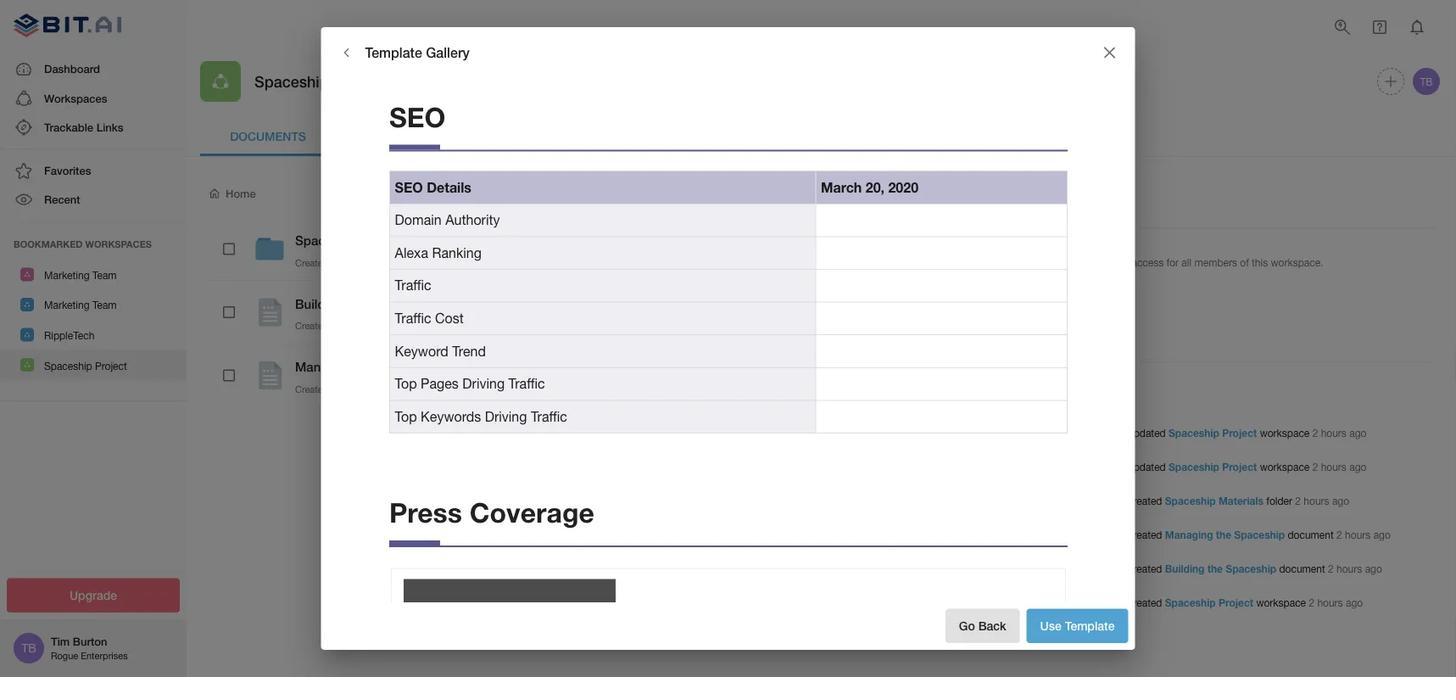 Task type: describe. For each thing, give the bounding box(es) containing it.
top for top keywords driving traffic
[[395, 408, 417, 424]]

by for building
[[331, 320, 341, 331]]

1 horizontal spatial managing
[[1166, 529, 1214, 541]]

created by tim burton 2 hours ago for managing
[[295, 384, 442, 395]]

workspaces
[[85, 238, 152, 249]]

rogue
[[51, 650, 78, 661]]

pin
[[1045, 256, 1059, 268]]

tim up use template
[[1075, 597, 1092, 609]]

alexa ranking
[[395, 245, 481, 260]]

tb button
[[1411, 65, 1443, 98]]

2 vertical spatial workspace
[[1257, 597, 1307, 609]]

gallery
[[426, 44, 470, 60]]

0 vertical spatial template
[[365, 44, 422, 60]]

keywords
[[420, 408, 481, 424]]

2 team from the top
[[92, 299, 117, 311]]

spaceship project button
[[0, 350, 187, 380]]

1 vertical spatial materials
[[1219, 495, 1264, 507]]

march
[[821, 179, 862, 195]]

created for building
[[1128, 563, 1163, 575]]

template gallery
[[365, 44, 470, 60]]

0 horizontal spatial tb
[[21, 641, 36, 655]]

burton up use template
[[1095, 597, 1126, 609]]

favorites
[[44, 164, 91, 177]]

by for managing
[[331, 384, 341, 395]]

dialog containing seo
[[321, 27, 1136, 677]]

go back button
[[946, 609, 1020, 643]]

new
[[980, 187, 1004, 201]]

pages
[[420, 376, 458, 391]]

dashboard button
[[0, 55, 187, 84]]

this
[[1252, 256, 1269, 268]]

workspaces
[[44, 91, 107, 105]]

tab list containing documents
[[200, 115, 1443, 156]]

1 updated spaceship project workspace 2 hours ago from the top
[[1126, 427, 1367, 439]]

documents link
[[200, 115, 336, 156]]

items
[[1062, 256, 1087, 268]]

bookmarked workspaces
[[14, 238, 152, 249]]

2020
[[888, 179, 918, 195]]

2 vertical spatial spaceship project link
[[1166, 597, 1254, 609]]

traffic cost
[[395, 310, 464, 326]]

cost
[[435, 310, 464, 326]]

use
[[1041, 619, 1062, 633]]

remove favorite image
[[437, 294, 457, 314]]

details
[[427, 179, 471, 195]]

back
[[979, 619, 1007, 633]]

created by tim burton 2 hours ago for building
[[295, 320, 442, 331]]

managing the spaceship link
[[1166, 529, 1285, 541]]

created managing the spaceship document 2 hours ago
[[1126, 529, 1391, 541]]

links
[[96, 120, 123, 134]]

trackable links button
[[0, 113, 187, 142]]

0 vertical spatial workspace
[[1260, 427, 1310, 439]]

favorites button
[[0, 156, 187, 185]]

tim burton rogue enterprises
[[51, 635, 128, 661]]

recent button
[[0, 185, 187, 214]]

tim for building
[[344, 320, 359, 331]]

burton for managing
[[362, 384, 390, 395]]

tim for spaceship
[[344, 257, 359, 268]]

driving for keywords
[[485, 408, 527, 424]]

1 team from the top
[[92, 269, 117, 281]]

pinned
[[1045, 205, 1088, 221]]

project inside button
[[95, 360, 127, 371]]

authority
[[445, 212, 500, 228]]

keyword trend
[[395, 343, 486, 359]]

20,
[[866, 179, 884, 195]]

2 marketing team from the top
[[44, 299, 117, 311]]

ranking
[[432, 245, 481, 260]]

go back
[[959, 619, 1007, 633]]

1 marketing team from the top
[[44, 269, 117, 281]]

create new button
[[926, 176, 1018, 211]]

recent
[[44, 193, 80, 206]]

create new
[[940, 187, 1004, 201]]

seo for seo details
[[395, 179, 423, 195]]

content
[[349, 129, 405, 143]]

2 marketing team button from the top
[[0, 289, 187, 320]]

document for managing the spaceship
[[1288, 529, 1334, 541]]

seo for seo
[[389, 101, 445, 133]]

managing the spaceship
[[295, 359, 441, 375]]

tb inside button
[[1421, 76, 1433, 87]]

access
[[1132, 256, 1164, 268]]

quick
[[1105, 256, 1129, 268]]

2 updated from the top
[[1128, 461, 1166, 473]]

favorite image
[[447, 357, 467, 377]]

keyword
[[395, 343, 448, 359]]

2 for from the left
[[1167, 256, 1179, 268]]

the up tim burton created spaceship project workspace 2 hours ago
[[1208, 563, 1223, 575]]

of
[[1241, 256, 1249, 268]]

created for spaceship materials
[[295, 257, 328, 268]]

documents
[[230, 129, 306, 143]]

created by tim burton 2 hours ago for spaceship
[[295, 257, 442, 268]]

all
[[1182, 256, 1192, 268]]

trend
[[452, 343, 486, 359]]

created spaceship materials folder 2 hours ago
[[1126, 495, 1350, 507]]

alexa
[[395, 245, 428, 260]]

create
[[940, 187, 976, 201]]

favorite image
[[421, 230, 441, 251]]



Task type: vqa. For each thing, say whether or not it's contained in the screenshot.


Task type: locate. For each thing, give the bounding box(es) containing it.
burton for building
[[362, 320, 390, 331]]

0 vertical spatial seo
[[389, 101, 445, 133]]

created down spaceship materials
[[295, 257, 328, 268]]

2 marketing from the top
[[44, 299, 90, 311]]

0 vertical spatial building
[[295, 296, 343, 311]]

document for building the spaceship
[[1280, 563, 1326, 575]]

1 vertical spatial template
[[1065, 619, 1115, 633]]

workspace
[[1260, 427, 1310, 439], [1260, 461, 1310, 473], [1257, 597, 1307, 609]]

ago
[[426, 257, 442, 268], [426, 320, 442, 331], [426, 384, 442, 395], [1350, 427, 1367, 439], [1350, 461, 1367, 473], [1333, 495, 1350, 507], [1374, 529, 1391, 541], [1366, 563, 1383, 575], [1346, 597, 1364, 609]]

for
[[1090, 256, 1102, 268], [1167, 256, 1179, 268]]

seo down template gallery
[[389, 101, 445, 133]]

pin items for quick access for all members of this workspace.
[[1045, 256, 1324, 268]]

2 vertical spatial created
[[295, 384, 328, 395]]

created down managing the spaceship
[[295, 384, 328, 395]]

0 horizontal spatial spaceship project
[[44, 360, 127, 371]]

1 vertical spatial seo
[[395, 179, 423, 195]]

marketing
[[44, 269, 90, 281], [44, 299, 90, 311]]

1 created by tim burton 2 hours ago from the top
[[295, 257, 442, 268]]

0 vertical spatial driving
[[462, 376, 504, 391]]

0 vertical spatial document
[[1288, 529, 1334, 541]]

created for managing the spaceship
[[295, 384, 328, 395]]

top left 'keywords' at the bottom of page
[[395, 408, 417, 424]]

created by tim burton 2 hours ago down managing the spaceship
[[295, 384, 442, 395]]

for left quick
[[1090, 256, 1102, 268]]

0 vertical spatial updated spaceship project workspace 2 hours ago
[[1126, 427, 1367, 439]]

1 created from the top
[[295, 257, 328, 268]]

updated
[[1128, 427, 1166, 439], [1128, 461, 1166, 473]]

1 vertical spatial marketing
[[44, 299, 90, 311]]

insights
[[1045, 339, 1094, 355]]

2 top from the top
[[395, 408, 417, 424]]

1 horizontal spatial template
[[1065, 619, 1115, 633]]

created for building the spaceship
[[295, 320, 328, 331]]

materials down domain
[[361, 233, 415, 248]]

tim down spaceship materials
[[344, 257, 359, 268]]

0 horizontal spatial building
[[295, 296, 343, 311]]

0 vertical spatial top
[[395, 376, 417, 391]]

team up rippletech button
[[92, 299, 117, 311]]

1 vertical spatial building
[[1166, 563, 1205, 575]]

1 horizontal spatial for
[[1167, 256, 1179, 268]]

0 vertical spatial team
[[92, 269, 117, 281]]

marketing team button
[[0, 259, 187, 289], [0, 289, 187, 320]]

spaceship materials link
[[1166, 495, 1264, 507]]

dialog
[[321, 27, 1136, 677]]

burton down managing the spaceship
[[362, 384, 390, 395]]

building the spaceship link
[[1166, 563, 1277, 575]]

0 vertical spatial managing
[[295, 359, 353, 375]]

spaceship inside button
[[44, 360, 92, 371]]

dashboard
[[44, 62, 100, 76]]

1 horizontal spatial spaceship project
[[255, 72, 383, 90]]

tim for managing
[[344, 384, 359, 395]]

building the spaceship
[[295, 296, 431, 311]]

1 top from the top
[[395, 376, 417, 391]]

workspaces button
[[0, 84, 187, 113]]

folder
[[1267, 495, 1293, 507]]

0 horizontal spatial materials
[[361, 233, 415, 248]]

1 vertical spatial updated
[[1128, 461, 1166, 473]]

tim up rogue
[[51, 635, 70, 648]]

1 vertical spatial spaceship project
[[44, 360, 127, 371]]

by down building the spaceship
[[331, 320, 341, 331]]

0 vertical spatial created by tim burton 2 hours ago
[[295, 257, 442, 268]]

building down spaceship materials
[[295, 296, 343, 311]]

top pages driving traffic
[[395, 376, 545, 391]]

spaceship project inside button
[[44, 360, 127, 371]]

template right use
[[1065, 619, 1115, 633]]

template
[[365, 44, 422, 60], [1065, 619, 1115, 633]]

1 created from the top
[[1128, 495, 1163, 507]]

created left "spaceship materials" link
[[1128, 495, 1163, 507]]

materials up managing the spaceship link
[[1219, 495, 1264, 507]]

updated spaceship project workspace 2 hours ago
[[1126, 427, 1367, 439], [1126, 461, 1367, 473]]

driving down top pages driving traffic
[[485, 408, 527, 424]]

2 created from the top
[[295, 320, 328, 331]]

0 vertical spatial marketing team
[[44, 269, 117, 281]]

rippletech
[[44, 329, 94, 341]]

1 vertical spatial document
[[1280, 563, 1326, 575]]

project
[[333, 72, 383, 90], [95, 360, 127, 371], [1223, 427, 1258, 439], [1223, 461, 1258, 473], [1219, 597, 1254, 609]]

1 vertical spatial driving
[[485, 408, 527, 424]]

0 vertical spatial spaceship project
[[255, 72, 383, 90]]

0 horizontal spatial managing
[[295, 359, 353, 375]]

4 created from the top
[[1128, 597, 1163, 609]]

created down building the spaceship
[[295, 320, 328, 331]]

by for spaceship
[[331, 257, 341, 268]]

created by tim burton 2 hours ago
[[295, 257, 442, 268], [295, 320, 442, 331], [295, 384, 442, 395]]

use template
[[1041, 619, 1115, 633]]

1 vertical spatial workspace
[[1260, 461, 1310, 473]]

0 vertical spatial by
[[331, 257, 341, 268]]

top left pages
[[395, 376, 417, 391]]

content library
[[349, 129, 459, 143]]

created
[[295, 257, 328, 268], [295, 320, 328, 331], [295, 384, 328, 395]]

tim down managing the spaceship
[[344, 384, 359, 395]]

top for top pages driving traffic
[[395, 376, 417, 391]]

marketing team button down the bookmarked workspaces
[[0, 259, 187, 289]]

created for spaceship
[[1128, 495, 1163, 507]]

burton inside tim burton rogue enterprises
[[73, 635, 107, 648]]

trackable links
[[44, 120, 123, 134]]

1 horizontal spatial materials
[[1219, 495, 1264, 507]]

created up use template button
[[1128, 597, 1163, 609]]

0 horizontal spatial template
[[365, 44, 422, 60]]

1 updated from the top
[[1128, 427, 1166, 439]]

document down created managing the spaceship document 2 hours ago
[[1280, 563, 1326, 575]]

spaceship materials
[[295, 233, 415, 248]]

marketing team button up "rippletech"
[[0, 289, 187, 320]]

created building the spaceship document 2 hours ago
[[1126, 563, 1383, 575]]

3 created from the top
[[1128, 563, 1163, 575]]

home
[[226, 187, 256, 200]]

bookmarked
[[14, 238, 83, 249]]

members
[[1195, 256, 1238, 268]]

1 vertical spatial by
[[331, 320, 341, 331]]

0 vertical spatial updated
[[1128, 427, 1166, 439]]

burton for spaceship
[[362, 257, 390, 268]]

marketing team up "rippletech"
[[44, 299, 117, 311]]

pinned items
[[1045, 205, 1127, 221]]

press coverage
[[389, 496, 594, 529]]

1 marketing from the top
[[44, 269, 90, 281]]

1 vertical spatial managing
[[1166, 529, 1214, 541]]

managing down "spaceship materials" link
[[1166, 529, 1214, 541]]

2 by from the top
[[331, 320, 341, 331]]

1 horizontal spatial building
[[1166, 563, 1205, 575]]

press
[[389, 496, 462, 529]]

driving for pages
[[462, 376, 504, 391]]

spaceship
[[255, 72, 329, 90], [295, 233, 357, 248], [369, 296, 431, 311], [379, 359, 441, 375], [44, 360, 92, 371], [1169, 427, 1220, 439], [1169, 461, 1220, 473], [1166, 495, 1216, 507], [1235, 529, 1285, 541], [1226, 563, 1277, 575], [1166, 597, 1216, 609]]

0 vertical spatial tb
[[1421, 76, 1433, 87]]

created for managing
[[1128, 529, 1163, 541]]

building up tim burton created spaceship project workspace 2 hours ago
[[1166, 563, 1205, 575]]

upgrade button
[[7, 578, 180, 613]]

template inside button
[[1065, 619, 1115, 633]]

2 updated spaceship project workspace 2 hours ago from the top
[[1126, 461, 1367, 473]]

1 vertical spatial updated spaceship project workspace 2 hours ago
[[1126, 461, 1367, 473]]

domain
[[395, 212, 441, 228]]

marketing team down the bookmarked workspaces
[[44, 269, 117, 281]]

2 created by tim burton 2 hours ago from the top
[[295, 320, 442, 331]]

0 vertical spatial marketing
[[44, 269, 90, 281]]

trackable
[[44, 120, 93, 134]]

document
[[1288, 529, 1334, 541], [1280, 563, 1326, 575]]

hours
[[400, 257, 424, 268], [400, 320, 424, 331], [400, 384, 424, 395], [1322, 427, 1347, 439], [1322, 461, 1347, 473], [1304, 495, 1330, 507], [1346, 529, 1371, 541], [1337, 563, 1363, 575], [1318, 597, 1344, 609]]

by down managing the spaceship
[[331, 384, 341, 395]]

1 by from the top
[[331, 257, 341, 268]]

marketing down the bookmarked workspaces
[[44, 269, 90, 281]]

enterprises
[[81, 650, 128, 661]]

upgrade
[[70, 588, 117, 602]]

0 vertical spatial created
[[295, 257, 328, 268]]

spaceship project up documents link
[[255, 72, 383, 90]]

spaceship project down rippletech button
[[44, 360, 127, 371]]

1 horizontal spatial tb
[[1421, 76, 1433, 87]]

seo
[[389, 101, 445, 133], [395, 179, 423, 195]]

coverage
[[469, 496, 594, 529]]

created left building the spaceship 'link' at bottom
[[1128, 563, 1163, 575]]

1 vertical spatial created by tim burton 2 hours ago
[[295, 320, 442, 331]]

rippletech button
[[0, 320, 187, 350]]

spaceship project link
[[1169, 427, 1258, 439], [1169, 461, 1258, 473], [1166, 597, 1254, 609]]

top keywords driving traffic
[[395, 408, 567, 424]]

0 horizontal spatial for
[[1090, 256, 1102, 268]]

2 created from the top
[[1128, 529, 1163, 541]]

items
[[1092, 205, 1127, 221]]

spaceship project
[[255, 72, 383, 90], [44, 360, 127, 371]]

domain authority
[[395, 212, 500, 228]]

tim
[[344, 257, 359, 268], [344, 320, 359, 331], [344, 384, 359, 395], [1075, 597, 1092, 609], [51, 635, 70, 648]]

team down the workspaces
[[92, 269, 117, 281]]

go
[[959, 619, 975, 633]]

burton up the enterprises
[[73, 635, 107, 648]]

tim burton created spaceship project workspace 2 hours ago
[[1075, 597, 1364, 609]]

marketing team
[[44, 269, 117, 281], [44, 299, 117, 311]]

burton down building the spaceship
[[362, 320, 390, 331]]

0 vertical spatial spaceship project link
[[1169, 427, 1258, 439]]

driving up top keywords driving traffic
[[462, 376, 504, 391]]

for left all
[[1167, 256, 1179, 268]]

created
[[1128, 495, 1163, 507], [1128, 529, 1163, 541], [1128, 563, 1163, 575], [1128, 597, 1163, 609]]

use template button
[[1027, 609, 1129, 643]]

2 vertical spatial by
[[331, 384, 341, 395]]

3 by from the top
[[331, 384, 341, 395]]

template left gallery
[[365, 44, 422, 60]]

1 vertical spatial tb
[[21, 641, 36, 655]]

march 20, 2020
[[821, 179, 918, 195]]

created left managing the spaceship link
[[1128, 529, 1163, 541]]

marketing up "rippletech"
[[44, 299, 90, 311]]

1 marketing team button from the top
[[0, 259, 187, 289]]

team
[[92, 269, 117, 281], [92, 299, 117, 311]]

building
[[295, 296, 343, 311], [1166, 563, 1205, 575]]

2 vertical spatial created by tim burton 2 hours ago
[[295, 384, 442, 395]]

the up building the spaceship 'link' at bottom
[[1216, 529, 1232, 541]]

the down building the spaceship
[[357, 359, 376, 375]]

created by tim burton 2 hours ago down building the spaceship
[[295, 320, 442, 331]]

tab list
[[200, 115, 1443, 156]]

seo up domain
[[395, 179, 423, 195]]

driving
[[462, 376, 504, 391], [485, 408, 527, 424]]

content library link
[[336, 115, 472, 156]]

the
[[347, 296, 366, 311], [357, 359, 376, 375], [1216, 529, 1232, 541], [1208, 563, 1223, 575]]

1 for from the left
[[1090, 256, 1102, 268]]

library
[[408, 129, 459, 143]]

seo details
[[395, 179, 471, 195]]

document down folder
[[1288, 529, 1334, 541]]

by
[[331, 257, 341, 268], [331, 320, 341, 331], [331, 384, 341, 395]]

0 vertical spatial materials
[[361, 233, 415, 248]]

by down spaceship materials
[[331, 257, 341, 268]]

tim inside tim burton rogue enterprises
[[51, 635, 70, 648]]

created by tim burton 2 hours ago down spaceship materials
[[295, 257, 442, 268]]

1 vertical spatial top
[[395, 408, 417, 424]]

3 created by tim burton 2 hours ago from the top
[[295, 384, 442, 395]]

3 created from the top
[[295, 384, 328, 395]]

1 vertical spatial marketing team
[[44, 299, 117, 311]]

burton down spaceship materials
[[362, 257, 390, 268]]

the down spaceship materials
[[347, 296, 366, 311]]

managing down building the spaceship
[[295, 359, 353, 375]]

tim down building the spaceship
[[344, 320, 359, 331]]

1 vertical spatial created
[[295, 320, 328, 331]]

tb
[[1421, 76, 1433, 87], [21, 641, 36, 655]]

1 vertical spatial team
[[92, 299, 117, 311]]

home link
[[207, 186, 256, 201]]

1 vertical spatial spaceship project link
[[1169, 461, 1258, 473]]

workspace.
[[1271, 256, 1324, 268]]



